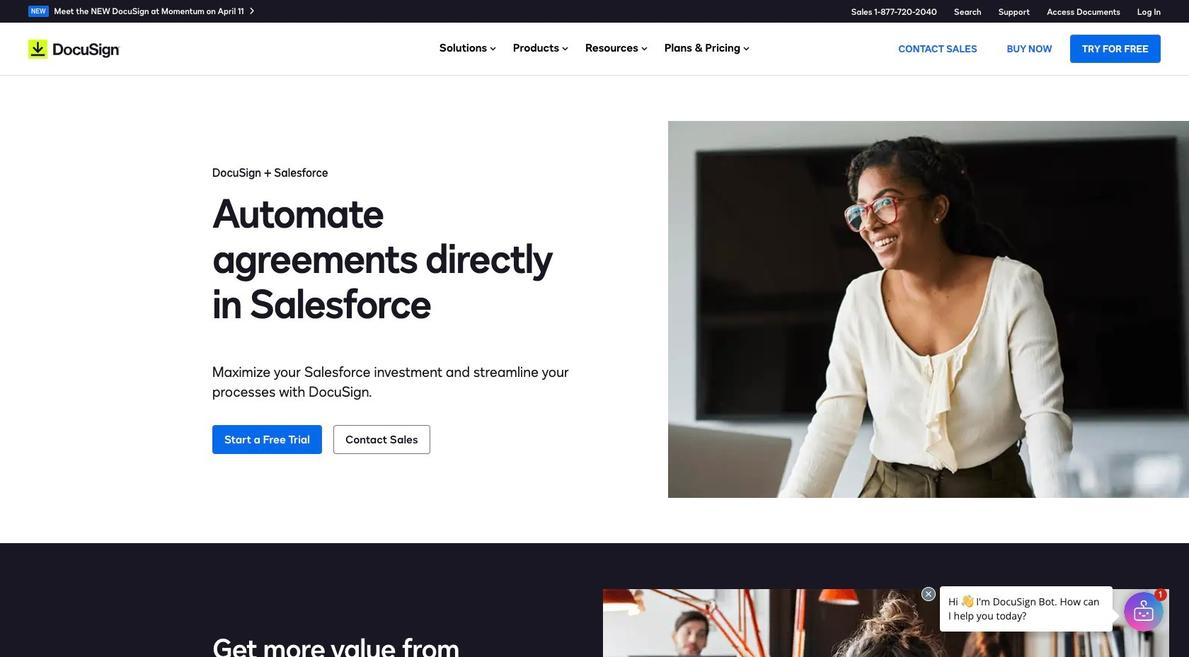 Task type: vqa. For each thing, say whether or not it's contained in the screenshot.
Microsoft logo
no



Task type: locate. For each thing, give the bounding box(es) containing it.
a businesswoman using glasses and smiling during a work presentation image
[[668, 121, 1190, 499]]

salesforce and docusign integration image
[[603, 590, 1170, 658]]



Task type: describe. For each thing, give the bounding box(es) containing it.
resource navigation element
[[0, 0, 1190, 23]]



